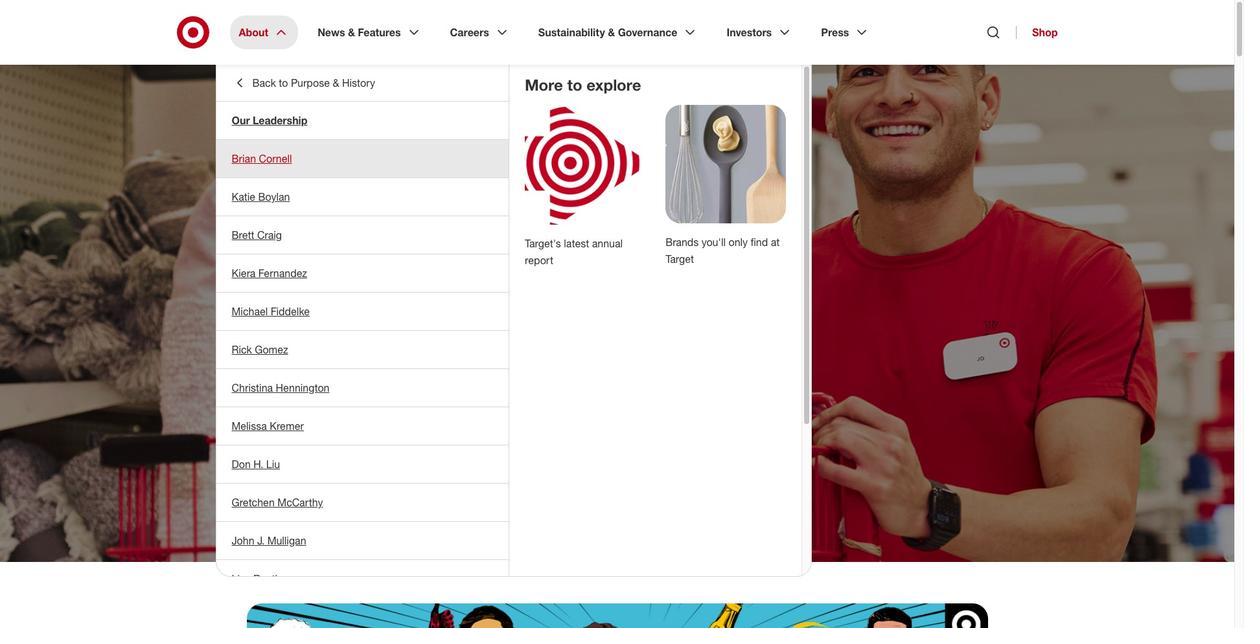 Task type: vqa. For each thing, say whether or not it's contained in the screenshot.
OVERHEAD PHOTO OF A WHISK, SERVING SPOON AND WOODEN SPOON
yes



Task type: describe. For each thing, give the bounding box(es) containing it.
job search group
[[257, 342, 793, 371]]

news & features link
[[309, 16, 431, 49]]

brands
[[666, 236, 699, 249]]

cornell
[[259, 152, 292, 165]]

annual
[[592, 237, 623, 250]]

press
[[822, 26, 850, 39]]

only
[[729, 236, 748, 249]]

christina hennington link
[[216, 370, 509, 407]]

prospective team member
[[262, 442, 393, 455]]

michael fiddelke
[[232, 305, 310, 318]]

investors
[[727, 26, 772, 39]]

overhead photo of a whisk, serving spoon and wooden spoon image
[[666, 105, 786, 224]]

application.
[[448, 468, 488, 477]]

at
[[771, 236, 780, 249]]

liu
[[266, 458, 280, 471]]

our
[[232, 114, 250, 127]]

gomez
[[255, 344, 288, 357]]

brian cornell link
[[216, 140, 509, 178]]

target's latest annual report link
[[525, 237, 623, 267]]

1 horizontal spatial to
[[296, 491, 305, 504]]

john j. mulligan
[[232, 535, 306, 548]]

fernandez
[[259, 267, 307, 280]]

rick gomez
[[232, 344, 288, 357]]

up
[[279, 468, 288, 477]]

craig
[[257, 229, 282, 242]]

katie boylan
[[232, 191, 290, 204]]

somewhere
[[388, 128, 676, 191]]

careers for careers work somewhere you love.
[[247, 106, 305, 126]]

prospective
[[262, 442, 321, 455]]

target's latest annual report
[[525, 237, 623, 267]]

press link
[[813, 16, 880, 49]]

more
[[525, 75, 563, 95]]

mccarthy
[[278, 497, 323, 510]]

back to purpose & history
[[253, 77, 375, 89]]

& for news
[[348, 26, 355, 39]]

brett craig link
[[216, 217, 509, 254]]

rick
[[232, 344, 252, 357]]

target's
[[525, 237, 561, 250]]

saved jobs link
[[262, 383, 332, 396]]

h.
[[254, 458, 263, 471]]

back to purpose & history button
[[216, 65, 509, 101]]

or
[[353, 468, 360, 477]]

target
[[666, 253, 694, 266]]

log
[[262, 491, 281, 504]]

work
[[247, 128, 374, 191]]

sustainability & governance link
[[530, 16, 708, 49]]

our leadership
[[232, 114, 308, 127]]

where
[[290, 468, 312, 477]]

of
[[422, 468, 428, 477]]

governance
[[618, 26, 678, 39]]

your
[[431, 468, 446, 477]]

christina
[[232, 382, 273, 395]]

don
[[232, 458, 251, 471]]

in
[[284, 491, 293, 504]]

to for more
[[568, 75, 583, 95]]

brett craig
[[232, 229, 282, 242]]

sustainability & governance
[[539, 26, 678, 39]]

off
[[342, 468, 351, 477]]

gretchen mccarthy
[[232, 497, 323, 510]]

lisa
[[232, 573, 251, 586]]

christina hennington
[[232, 382, 330, 395]]

shop
[[1033, 26, 1059, 39]]

melissa kremer
[[232, 420, 304, 433]]

purpose
[[291, 77, 330, 89]]

kiera
[[232, 267, 256, 280]]

you for up
[[314, 468, 326, 477]]

brian cornell
[[232, 152, 292, 165]]

careers for careers
[[450, 26, 489, 39]]

workday
[[308, 491, 351, 504]]

hennington
[[276, 382, 330, 395]]

saved jobs
[[262, 383, 316, 396]]

brands you'll only find at target
[[666, 236, 780, 266]]



Task type: locate. For each thing, give the bounding box(es) containing it.
kremer
[[270, 420, 304, 433]]

melissa kremer link
[[216, 408, 509, 445]]

careers link
[[441, 16, 519, 49]]

features
[[358, 26, 401, 39]]

status
[[398, 468, 420, 477]]

None text field
[[396, 342, 520, 371]]

report
[[525, 254, 554, 267]]

careers inside site navigation element
[[450, 26, 489, 39]]

brett
[[232, 229, 255, 242]]

sustainability
[[539, 26, 605, 39]]

lisa roath link
[[216, 561, 509, 599]]

2 horizontal spatial &
[[608, 26, 615, 39]]

left
[[329, 468, 340, 477]]

to
[[568, 75, 583, 95], [279, 77, 288, 89], [296, 491, 305, 504]]

gretchen
[[232, 497, 275, 510]]

gretchen mccarthy link
[[216, 484, 509, 522]]

love.
[[350, 185, 462, 248]]

latest
[[564, 237, 590, 250]]

& right news
[[348, 26, 355, 39]]

site navigation element
[[0, 0, 1245, 629]]

a red and white arrow with bullseye logo image
[[525, 105, 645, 225]]

michael
[[232, 305, 268, 318]]

about
[[239, 26, 269, 39]]

the
[[385, 468, 396, 477]]

2 horizontal spatial to
[[568, 75, 583, 95]]

0 vertical spatial careers
[[450, 26, 489, 39]]

back
[[253, 77, 276, 89]]

pick up where you left off or check the status of your application.
[[262, 468, 488, 477]]

about link
[[230, 16, 298, 49]]

michael fiddelke link
[[216, 293, 509, 331]]

None text field
[[262, 342, 386, 371]]

you'll
[[702, 236, 726, 249]]

member
[[352, 442, 393, 455]]

& inside back to purpose & history button
[[333, 77, 339, 89]]

leadership
[[253, 114, 308, 127]]

jobs
[[295, 383, 316, 396]]

careers inside the careers work somewhere you love.
[[247, 106, 305, 126]]

check
[[362, 468, 383, 477]]

0 vertical spatial you
[[247, 185, 336, 248]]

kiera fernandez link
[[216, 255, 509, 292]]

shop link
[[1017, 26, 1059, 39]]

pick
[[262, 468, 277, 477]]

log in to workday link
[[262, 491, 367, 504]]

to right in at bottom left
[[296, 491, 305, 504]]

melissa
[[232, 420, 267, 433]]

don h. liu
[[232, 458, 280, 471]]

careers
[[450, 26, 489, 39], [247, 106, 305, 126]]

news & features
[[318, 26, 401, 39]]

you for work
[[247, 185, 336, 248]]

news
[[318, 26, 345, 39]]

explore
[[587, 75, 642, 95]]

our leadership link
[[216, 102, 509, 139]]

0 horizontal spatial &
[[333, 77, 339, 89]]

to right back
[[279, 77, 288, 89]]

team
[[324, 442, 349, 455]]

john j. mulligan link
[[216, 523, 509, 560]]

& inside news & features link
[[348, 26, 355, 39]]

saved
[[262, 383, 292, 396]]

brands you'll only find at target link
[[666, 236, 780, 266]]

you inside the careers work somewhere you love.
[[247, 185, 336, 248]]

1 horizontal spatial &
[[348, 26, 355, 39]]

katie
[[232, 191, 256, 204]]

boylan
[[258, 191, 290, 204]]

1 horizontal spatial careers
[[450, 26, 489, 39]]

rick gomez link
[[216, 331, 509, 369]]

1 vertical spatial you
[[314, 468, 326, 477]]

None search field
[[257, 342, 793, 371]]

find
[[751, 236, 769, 249]]

investors link
[[718, 16, 802, 49]]

more to explore
[[525, 75, 642, 95]]

lisa roath
[[232, 573, 281, 586]]

1 vertical spatial careers
[[247, 106, 305, 126]]

&
[[348, 26, 355, 39], [608, 26, 615, 39], [333, 77, 339, 89]]

0 horizontal spatial careers
[[247, 106, 305, 126]]

kiera fernandez
[[232, 267, 307, 280]]

history
[[342, 77, 375, 89]]

& left governance
[[608, 26, 615, 39]]

to for back
[[279, 77, 288, 89]]

careers work somewhere you love.
[[247, 106, 676, 248]]

j.
[[257, 535, 265, 548]]

& for sustainability
[[608, 26, 615, 39]]

0 horizontal spatial to
[[279, 77, 288, 89]]

fiddelke
[[271, 305, 310, 318]]

you
[[247, 185, 336, 248], [314, 468, 326, 477]]

& left history
[[333, 77, 339, 89]]

katie boylan link
[[216, 178, 509, 216]]

& inside sustainability & governance link
[[608, 26, 615, 39]]

to inside button
[[279, 77, 288, 89]]

don h. liu link
[[216, 446, 509, 484]]

to right more
[[568, 75, 583, 95]]

brian
[[232, 152, 256, 165]]



